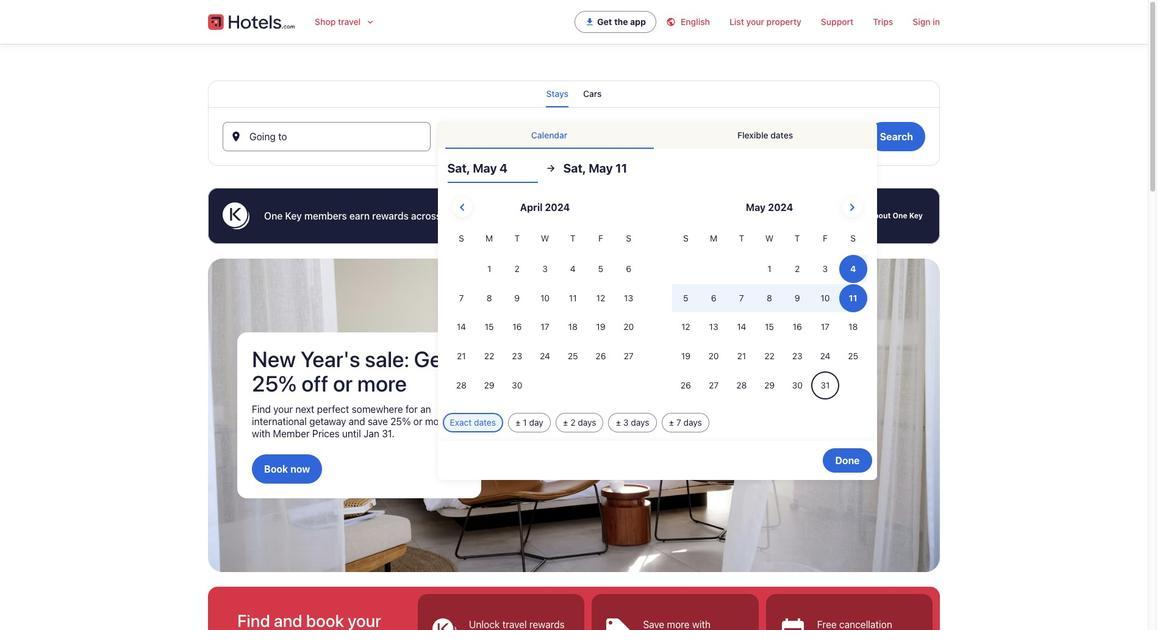 Task type: vqa. For each thing, say whether or not it's contained in the screenshot.
TULSA
no



Task type: locate. For each thing, give the bounding box(es) containing it.
2 w from the left
[[766, 233, 774, 244]]

1 22 button from the left
[[476, 343, 504, 371]]

2 23 from the left
[[793, 351, 803, 361]]

15
[[485, 322, 494, 332], [765, 322, 775, 332]]

tab list up calendar
[[208, 81, 941, 107]]

2 button
[[504, 255, 531, 283], [784, 255, 812, 283]]

15 inside april 2024 element
[[485, 322, 494, 332]]

or up perfect
[[333, 371, 353, 397]]

0 horizontal spatial 24
[[540, 351, 551, 361]]

24 button up 31
[[812, 343, 840, 371]]

sat, right directional icon
[[564, 161, 586, 175]]

31.
[[382, 429, 395, 440]]

2 15 button from the left
[[756, 313, 784, 341]]

2 30 from the left
[[793, 380, 803, 391]]

1 horizontal spatial 29 button
[[756, 372, 784, 400]]

2 25 button from the left
[[840, 343, 868, 371]]

key right the about
[[910, 211, 923, 220]]

2 sat, from the left
[[564, 161, 586, 175]]

1 vertical spatial get
[[414, 346, 449, 372]]

16 for 1st 16 button from right
[[793, 322, 802, 332]]

29 inside may 2024 element
[[765, 380, 775, 391]]

1 21 button from the left
[[448, 343, 476, 371]]

1 days from the left
[[578, 417, 597, 428]]

2 22 button from the left
[[756, 343, 784, 371]]

0 horizontal spatial days
[[578, 417, 597, 428]]

17 for 2nd 17 button from right
[[541, 322, 550, 332]]

17 down 10 button
[[541, 322, 550, 332]]

2 out of 3 element
[[592, 595, 759, 630]]

1 horizontal spatial 15
[[765, 322, 775, 332]]

1 vertical spatial your
[[274, 404, 293, 415]]

4
[[486, 136, 492, 147], [500, 161, 508, 175], [571, 264, 576, 274]]

2 horizontal spatial 3
[[823, 264, 828, 274]]

f for april 2024
[[599, 233, 604, 244]]

1 3 button from the left
[[531, 255, 559, 283]]

tab list
[[208, 81, 941, 107], [438, 122, 877, 149]]

1 s from the left
[[459, 233, 464, 244]]

1 25 button from the left
[[559, 343, 587, 371]]

tab list up sat, may 11 'button'
[[438, 122, 877, 149]]

1 horizontal spatial 23 button
[[784, 343, 812, 371]]

2 17 from the left
[[821, 322, 830, 332]]

13 inside may 2024 element
[[710, 322, 719, 332]]

1 horizontal spatial 23
[[793, 351, 803, 361]]

7 left 8
[[459, 293, 464, 303]]

13 inside april 2024 element
[[625, 293, 634, 303]]

1 sat, from the left
[[448, 161, 470, 175]]

0 horizontal spatial 15 button
[[476, 313, 504, 341]]

27 for rightmost '27' button
[[709, 380, 719, 391]]

cars
[[584, 88, 602, 99]]

1 horizontal spatial 16 button
[[784, 313, 812, 341]]

± right ± 2 days
[[616, 417, 621, 428]]

f inside april 2024 element
[[599, 233, 604, 244]]

28 for 2nd the 28 button from right
[[456, 380, 467, 391]]

1 1 button from the left
[[476, 255, 504, 283]]

3 ± from the left
[[616, 417, 621, 428]]

0 horizontal spatial 23 button
[[504, 343, 531, 371]]

1 29 button from the left
[[476, 372, 504, 400]]

3 inside may 2024 element
[[823, 264, 828, 274]]

dates inside tab list
[[771, 130, 794, 140]]

sat, up the previous month image
[[448, 161, 470, 175]]

one
[[264, 211, 283, 222], [893, 211, 908, 220]]

1 horizontal spatial 13 button
[[700, 313, 728, 341]]

application containing april 2024
[[448, 193, 868, 401]]

1 vertical spatial 19
[[682, 351, 691, 361]]

0 vertical spatial get
[[598, 16, 613, 27]]

0 horizontal spatial 20
[[624, 322, 634, 332]]

1 vertical spatial 26 button
[[672, 372, 700, 400]]

26 inside may 2024 element
[[681, 380, 691, 391]]

4 ± from the left
[[669, 417, 675, 428]]

learn
[[848, 211, 868, 220]]

sat, inside 'button'
[[564, 161, 586, 175]]

0 horizontal spatial 19
[[597, 322, 606, 332]]

0 horizontal spatial 25
[[568, 351, 578, 361]]

get right sale:
[[414, 346, 449, 372]]

2 days from the left
[[631, 417, 650, 428]]

0 vertical spatial 13 button
[[615, 284, 643, 312]]

1 29 from the left
[[484, 380, 495, 391]]

m inside april 2024 element
[[486, 233, 493, 244]]

more up 'somewhere'
[[358, 371, 407, 397]]

w
[[541, 233, 549, 244], [766, 233, 774, 244]]

21 button
[[448, 343, 476, 371], [728, 343, 756, 371]]

30 inside may 2024 element
[[793, 380, 803, 391]]

1 24 from the left
[[540, 351, 551, 361]]

download the app button image
[[585, 17, 595, 27]]

12 for the left 12 button
[[597, 293, 606, 303]]

26 inside april 2024 element
[[596, 351, 606, 361]]

0 horizontal spatial 27 button
[[615, 343, 643, 371]]

1 30 from the left
[[512, 380, 523, 391]]

2 vertical spatial 4
[[571, 264, 576, 274]]

1 30 button from the left
[[504, 372, 531, 400]]

30 inside april 2024 element
[[512, 380, 523, 391]]

2 22 from the left
[[765, 351, 775, 361]]

2 18 button from the left
[[840, 313, 868, 341]]

4 inside 4 button
[[571, 264, 576, 274]]

0 horizontal spatial and
[[349, 416, 365, 427]]

26 for 26 button to the right
[[681, 380, 691, 391]]

±
[[516, 417, 521, 428], [563, 417, 568, 428], [616, 417, 621, 428], [669, 417, 675, 428]]

0 horizontal spatial 27
[[624, 351, 634, 361]]

1 2024 from the left
[[545, 202, 570, 213]]

29 button left 31
[[756, 372, 784, 400]]

2 21 from the left
[[738, 351, 747, 361]]

18 inside april 2024 element
[[569, 322, 578, 332]]

1 horizontal spatial w
[[766, 233, 774, 244]]

one key members earn rewards across expedia, hotels.com, and vrbo
[[264, 211, 583, 222]]

30 left 31
[[793, 380, 803, 391]]

0 vertical spatial 27
[[624, 351, 634, 361]]

1 button for may
[[756, 255, 784, 283]]

sat, inside "button"
[[448, 161, 470, 175]]

2 16 from the left
[[793, 322, 802, 332]]

1 horizontal spatial 24
[[821, 351, 831, 361]]

4 inside sat, may 4 "button"
[[500, 161, 508, 175]]

1 horizontal spatial 2 button
[[784, 255, 812, 283]]

4 down may 4 - may 11
[[500, 161, 508, 175]]

1 horizontal spatial 12 button
[[672, 313, 700, 341]]

1 22 from the left
[[485, 351, 495, 361]]

2 1 button from the left
[[756, 255, 784, 283]]

15 button
[[476, 313, 504, 341], [756, 313, 784, 341]]

2 29 button from the left
[[756, 372, 784, 400]]

small image
[[666, 17, 681, 27]]

2 horizontal spatial 4
[[571, 264, 576, 274]]

1 28 button from the left
[[448, 372, 476, 400]]

0 horizontal spatial 30
[[512, 380, 523, 391]]

0 horizontal spatial 11
[[522, 136, 531, 147]]

sign
[[913, 16, 931, 27]]

one left members
[[264, 211, 283, 222]]

28
[[456, 380, 467, 391], [737, 380, 747, 391]]

25% up 'find'
[[252, 371, 297, 397]]

and
[[542, 211, 559, 222], [349, 416, 365, 427]]

28 inside may 2024 element
[[737, 380, 747, 391]]

may inside application
[[746, 202, 766, 213]]

0 horizontal spatial get
[[414, 346, 449, 372]]

2 m from the left
[[710, 233, 718, 244]]

1 horizontal spatial f
[[823, 233, 828, 244]]

book now
[[264, 464, 310, 475]]

1 inside april 2024 element
[[488, 264, 492, 274]]

tab list containing stays
[[208, 81, 941, 107]]

30 for the "30" "button" within april 2024 element
[[512, 380, 523, 391]]

1 28 from the left
[[456, 380, 467, 391]]

get the app
[[598, 16, 646, 27]]

may inside "button"
[[473, 161, 497, 175]]

4 s from the left
[[851, 233, 856, 244]]

19 inside april 2024 element
[[597, 322, 606, 332]]

0 vertical spatial 19 button
[[587, 313, 615, 341]]

2 inside may 2024 element
[[795, 264, 800, 274]]

1 horizontal spatial get
[[598, 16, 613, 27]]

1 horizontal spatial 15 button
[[756, 313, 784, 341]]

3 button for may 2024
[[812, 255, 840, 283]]

0 horizontal spatial more
[[358, 371, 407, 397]]

book now link
[[252, 455, 322, 484]]

w down may 2024
[[766, 233, 774, 244]]

more
[[358, 371, 407, 397], [425, 416, 448, 427]]

off
[[302, 371, 329, 397]]

7 right ± 3 days
[[677, 417, 682, 428]]

28 inside april 2024 element
[[456, 380, 467, 391]]

may 4 - may 11 button
[[438, 122, 646, 151]]

dates right exact
[[474, 417, 496, 428]]

1 button
[[476, 255, 504, 283], [756, 255, 784, 283]]

30 button up ± 1 day
[[504, 372, 531, 400]]

0 horizontal spatial 14
[[457, 322, 466, 332]]

22 button
[[476, 343, 504, 371], [756, 343, 784, 371]]

f inside may 2024 element
[[823, 233, 828, 244]]

0 vertical spatial your
[[747, 16, 765, 27]]

2 vertical spatial 11
[[569, 293, 577, 303]]

16 inside may 2024 element
[[793, 322, 802, 332]]

2 21 button from the left
[[728, 343, 756, 371]]

1 horizontal spatial dates
[[771, 130, 794, 140]]

13 for topmost 13 button
[[625, 293, 634, 303]]

23 button down 9 button
[[504, 343, 531, 371]]

and left vrbo
[[542, 211, 559, 222]]

0 horizontal spatial 1 button
[[476, 255, 504, 283]]

dates
[[771, 130, 794, 140], [474, 417, 496, 428]]

2024
[[545, 202, 570, 213], [768, 202, 794, 213]]

28 for the 28 button inside the may 2024 element
[[737, 380, 747, 391]]

and inside find your next perfect somewhere for an international getaway and save 25% or more with member prices until jan 31.
[[349, 416, 365, 427]]

may 2024 element
[[672, 232, 868, 401]]

2 24 button from the left
[[812, 343, 840, 371]]

1 horizontal spatial days
[[631, 417, 650, 428]]

2 f from the left
[[823, 233, 828, 244]]

30 up ± 1 day
[[512, 380, 523, 391]]

0 horizontal spatial 7
[[459, 293, 464, 303]]

0 vertical spatial tab list
[[208, 81, 941, 107]]

17 up 31
[[821, 322, 830, 332]]

24 up 31
[[821, 351, 831, 361]]

search
[[881, 131, 914, 142]]

± for ± 2 days
[[563, 417, 568, 428]]

0 horizontal spatial sat,
[[448, 161, 470, 175]]

2 29 from the left
[[765, 380, 775, 391]]

25 inside may 2024 element
[[849, 351, 859, 361]]

0 horizontal spatial dates
[[474, 417, 496, 428]]

1 horizontal spatial 20
[[709, 351, 719, 361]]

get the app link
[[575, 11, 657, 33]]

25% inside the new year's sale: get 25% off or more
[[252, 371, 297, 397]]

1 vertical spatial 20 button
[[700, 343, 728, 371]]

1 14 from the left
[[457, 322, 466, 332]]

8 button
[[476, 284, 504, 312]]

± right day
[[563, 417, 568, 428]]

next month image
[[845, 200, 860, 215]]

0 horizontal spatial 12
[[597, 293, 606, 303]]

0 horizontal spatial your
[[274, 404, 293, 415]]

2 3 button from the left
[[812, 255, 840, 283]]

your for find
[[274, 404, 293, 415]]

0 horizontal spatial 15
[[485, 322, 494, 332]]

0 vertical spatial 7
[[459, 293, 464, 303]]

4 left 5 on the top right of the page
[[571, 264, 576, 274]]

17 inside may 2024 element
[[821, 322, 830, 332]]

your for list
[[747, 16, 765, 27]]

18 button
[[559, 313, 587, 341], [840, 313, 868, 341]]

25% down for
[[391, 416, 411, 427]]

16 button
[[504, 313, 531, 341], [784, 313, 812, 341]]

1 vertical spatial or
[[414, 416, 423, 427]]

0 horizontal spatial 26 button
[[587, 343, 615, 371]]

1 inside may 2024 element
[[768, 264, 772, 274]]

0 vertical spatial 13
[[625, 293, 634, 303]]

24 down 10 button
[[540, 351, 551, 361]]

2 16 button from the left
[[784, 313, 812, 341]]

2
[[515, 264, 520, 274], [795, 264, 800, 274], [571, 417, 576, 428]]

29 inside april 2024 element
[[484, 380, 495, 391]]

0 horizontal spatial 4
[[486, 136, 492, 147]]

23 inside april 2024 element
[[512, 351, 523, 361]]

0 horizontal spatial 22 button
[[476, 343, 504, 371]]

1 horizontal spatial 30 button
[[784, 372, 812, 400]]

17 inside april 2024 element
[[541, 322, 550, 332]]

1 horizontal spatial more
[[425, 416, 448, 427]]

2 18 from the left
[[849, 322, 858, 332]]

1 horizontal spatial 18
[[849, 322, 858, 332]]

1 horizontal spatial 24 button
[[812, 343, 840, 371]]

support
[[821, 16, 854, 27]]

0 vertical spatial 20
[[624, 322, 634, 332]]

1 vertical spatial more
[[425, 416, 448, 427]]

6 button
[[615, 255, 643, 283]]

2 28 from the left
[[737, 380, 747, 391]]

1 m from the left
[[486, 233, 493, 244]]

25%
[[252, 371, 297, 397], [391, 416, 411, 427]]

24 button down 10 button
[[531, 343, 559, 371]]

2 23 button from the left
[[784, 343, 812, 371]]

29 button up exact dates
[[476, 372, 504, 400]]

1 horizontal spatial 12
[[682, 322, 691, 332]]

0 horizontal spatial 18 button
[[559, 313, 587, 341]]

2 ± from the left
[[563, 417, 568, 428]]

2 for may 2024
[[795, 264, 800, 274]]

new year's sale: get 25% off or more main content
[[0, 44, 1149, 630]]

f for may 2024
[[823, 233, 828, 244]]

0 horizontal spatial 18
[[569, 322, 578, 332]]

directional image
[[545, 163, 556, 174]]

30 button left 31
[[784, 372, 812, 400]]

1 15 button from the left
[[476, 313, 504, 341]]

2 button for april 2024
[[504, 255, 531, 283]]

1 25 from the left
[[568, 351, 578, 361]]

30 button inside may 2024 element
[[784, 372, 812, 400]]

2 for april 2024
[[515, 264, 520, 274]]

± left day
[[516, 417, 521, 428]]

12 inside april 2024 element
[[597, 293, 606, 303]]

0 horizontal spatial 3
[[543, 264, 548, 274]]

27
[[624, 351, 634, 361], [709, 380, 719, 391]]

3 days from the left
[[684, 417, 702, 428]]

0 horizontal spatial f
[[599, 233, 604, 244]]

29 up exact dates
[[484, 380, 495, 391]]

30 button
[[504, 372, 531, 400], [784, 372, 812, 400]]

2 t from the left
[[571, 233, 576, 244]]

more inside find your next perfect somewhere for an international getaway and save 25% or more with member prices until jan 31.
[[425, 416, 448, 427]]

days right ± 3 days
[[684, 417, 702, 428]]

1 ± from the left
[[516, 417, 521, 428]]

2 2 button from the left
[[784, 255, 812, 283]]

w inside may 2024 element
[[766, 233, 774, 244]]

3
[[543, 264, 548, 274], [823, 264, 828, 274], [624, 417, 629, 428]]

15 for 2nd 15 button from left
[[765, 322, 775, 332]]

4 left -
[[486, 136, 492, 147]]

1 horizontal spatial 14 button
[[728, 313, 756, 341]]

0 horizontal spatial 17
[[541, 322, 550, 332]]

21
[[457, 351, 466, 361], [738, 351, 747, 361]]

1 16 button from the left
[[504, 313, 531, 341]]

20 inside may 2024 element
[[709, 351, 719, 361]]

find your next perfect somewhere for an international getaway and save 25% or more with member prices until jan 31.
[[252, 404, 448, 440]]

0 horizontal spatial 1
[[488, 264, 492, 274]]

2 2024 from the left
[[768, 202, 794, 213]]

1 23 from the left
[[512, 351, 523, 361]]

2 horizontal spatial 11
[[616, 161, 628, 175]]

27 inside april 2024 element
[[624, 351, 634, 361]]

0 horizontal spatial or
[[333, 371, 353, 397]]

days for ± 2 days
[[578, 417, 597, 428]]

0 horizontal spatial m
[[486, 233, 493, 244]]

more inside the new year's sale: get 25% off or more
[[358, 371, 407, 397]]

25 button up 31 button
[[840, 343, 868, 371]]

14
[[457, 322, 466, 332], [737, 322, 747, 332]]

17 button down 10 button
[[531, 313, 559, 341]]

5 button
[[587, 255, 615, 283]]

find
[[252, 404, 271, 415]]

1 horizontal spatial 16
[[793, 322, 802, 332]]

flexible dates
[[738, 130, 794, 140]]

1 2 button from the left
[[504, 255, 531, 283]]

0 horizontal spatial 13 button
[[615, 284, 643, 312]]

1 16 from the left
[[513, 322, 522, 332]]

28 button
[[448, 372, 476, 400], [728, 372, 756, 400]]

15 inside may 2024 element
[[765, 322, 775, 332]]

25 button down 11 button
[[559, 343, 587, 371]]

20 inside april 2024 element
[[624, 322, 634, 332]]

1 horizontal spatial 21
[[738, 351, 747, 361]]

for
[[406, 404, 418, 415]]

or down for
[[414, 416, 423, 427]]

day
[[530, 417, 544, 428]]

3 out of 3 element
[[766, 595, 933, 630]]

12 button
[[587, 284, 615, 312], [672, 313, 700, 341]]

list your property
[[730, 16, 802, 27]]

11 inside april 2024 element
[[569, 293, 577, 303]]

2 s from the left
[[626, 233, 632, 244]]

1 horizontal spatial 3 button
[[812, 255, 840, 283]]

2 14 from the left
[[737, 322, 747, 332]]

0 vertical spatial 25%
[[252, 371, 297, 397]]

w down april 2024
[[541, 233, 549, 244]]

1 horizontal spatial sat,
[[564, 161, 586, 175]]

key left members
[[285, 211, 302, 222]]

6
[[626, 264, 632, 274]]

12 inside may 2024 element
[[682, 322, 691, 332]]

27 inside may 2024 element
[[709, 380, 719, 391]]

13 button
[[615, 284, 643, 312], [700, 313, 728, 341]]

2 inside april 2024 element
[[515, 264, 520, 274]]

13
[[625, 293, 634, 303], [710, 322, 719, 332]]

2 30 button from the left
[[784, 372, 812, 400]]

16
[[513, 322, 522, 332], [793, 322, 802, 332]]

2 28 button from the left
[[728, 372, 756, 400]]

17 button up 31
[[812, 313, 840, 341]]

0 horizontal spatial 29 button
[[476, 372, 504, 400]]

3 inside april 2024 element
[[543, 264, 548, 274]]

member
[[273, 429, 310, 440]]

1 out of 3 element
[[418, 595, 585, 630]]

key
[[285, 211, 302, 222], [910, 211, 923, 220]]

list
[[730, 16, 745, 27]]

27 button
[[615, 343, 643, 371], [700, 372, 728, 400]]

16 inside april 2024 element
[[513, 322, 522, 332]]

1 horizontal spatial 1 button
[[756, 255, 784, 283]]

26 button
[[587, 343, 615, 371], [672, 372, 700, 400]]

dates right 'flexible'
[[771, 130, 794, 140]]

29 left 31
[[765, 380, 775, 391]]

29 for 2nd 29 button from the right
[[484, 380, 495, 391]]

25 inside april 2024 element
[[568, 351, 578, 361]]

more down an
[[425, 416, 448, 427]]

± right ± 3 days
[[669, 417, 675, 428]]

1 vertical spatial 27
[[709, 380, 719, 391]]

one right the about
[[893, 211, 908, 220]]

11
[[522, 136, 531, 147], [616, 161, 628, 175], [569, 293, 577, 303]]

4 t from the left
[[795, 233, 801, 244]]

1 horizontal spatial 28 button
[[728, 372, 756, 400]]

0 horizontal spatial 13
[[625, 293, 634, 303]]

1 horizontal spatial 22
[[765, 351, 775, 361]]

1 horizontal spatial 30
[[793, 380, 803, 391]]

2 15 from the left
[[765, 322, 775, 332]]

your right list
[[747, 16, 765, 27]]

sat,
[[448, 161, 470, 175], [564, 161, 586, 175]]

rewards
[[372, 211, 409, 222]]

1 17 from the left
[[541, 322, 550, 332]]

get right the download the app button image in the right top of the page
[[598, 16, 613, 27]]

24
[[540, 351, 551, 361], [821, 351, 831, 361]]

1 vertical spatial 25%
[[391, 416, 411, 427]]

2 25 from the left
[[849, 351, 859, 361]]

23 button up 31 button
[[784, 343, 812, 371]]

days left ± 7 days
[[631, 417, 650, 428]]

1 18 button from the left
[[559, 313, 587, 341]]

20 for rightmost 20 button
[[709, 351, 719, 361]]

application
[[448, 193, 868, 401]]

± 2 days
[[563, 417, 597, 428]]

1 w from the left
[[541, 233, 549, 244]]

w inside april 2024 element
[[541, 233, 549, 244]]

1 21 from the left
[[457, 351, 466, 361]]

1 horizontal spatial 25%
[[391, 416, 411, 427]]

1 f from the left
[[599, 233, 604, 244]]

3 button inside may 2024 element
[[812, 255, 840, 283]]

1 15 from the left
[[485, 322, 494, 332]]

0 horizontal spatial 29
[[484, 380, 495, 391]]

1 18 from the left
[[569, 322, 578, 332]]

1 horizontal spatial 17
[[821, 322, 830, 332]]

22 inside april 2024 element
[[485, 351, 495, 361]]

your inside find your next perfect somewhere for an international getaway and save 25% or more with member prices until jan 31.
[[274, 404, 293, 415]]

your up international
[[274, 404, 293, 415]]

0 horizontal spatial w
[[541, 233, 549, 244]]

days left ± 3 days
[[578, 417, 597, 428]]

and up until
[[349, 416, 365, 427]]



Task type: describe. For each thing, give the bounding box(es) containing it.
1 horizontal spatial key
[[910, 211, 923, 220]]

1 17 button from the left
[[531, 313, 559, 341]]

app
[[631, 16, 646, 27]]

english
[[681, 16, 710, 27]]

11 inside 'button'
[[616, 161, 628, 175]]

3 for april 2024
[[543, 264, 548, 274]]

w for april
[[541, 233, 549, 244]]

14 inside april 2024 element
[[457, 322, 466, 332]]

21 inside april 2024 element
[[457, 351, 466, 361]]

11 button
[[559, 284, 587, 312]]

support link
[[812, 10, 864, 34]]

sign in button
[[903, 10, 950, 34]]

next
[[296, 404, 315, 415]]

cars link
[[584, 81, 602, 107]]

travel
[[338, 16, 361, 27]]

april 2024
[[520, 202, 570, 213]]

1 horizontal spatial 3
[[624, 417, 629, 428]]

across
[[411, 211, 441, 222]]

1 horizontal spatial 1
[[523, 417, 527, 428]]

2 17 button from the left
[[812, 313, 840, 341]]

previous month image
[[455, 200, 470, 215]]

9 button
[[504, 284, 531, 312]]

m for april 2024
[[486, 233, 493, 244]]

international
[[252, 416, 307, 427]]

sat, for sat, may 4
[[448, 161, 470, 175]]

get inside the new year's sale: get 25% off or more
[[414, 346, 449, 372]]

27 for top '27' button
[[624, 351, 634, 361]]

sat, may 11
[[564, 161, 628, 175]]

31 button
[[812, 372, 840, 400]]

sat, may 4 button
[[448, 154, 538, 183]]

dates for flexible dates
[[771, 130, 794, 140]]

learn about one key
[[848, 211, 923, 220]]

hotels.com,
[[485, 211, 540, 222]]

22 inside may 2024 element
[[765, 351, 775, 361]]

± 7 days
[[669, 417, 702, 428]]

1 horizontal spatial 20 button
[[700, 343, 728, 371]]

with
[[252, 429, 271, 440]]

1 23 button from the left
[[504, 343, 531, 371]]

trips
[[874, 16, 894, 27]]

members
[[304, 211, 347, 222]]

an
[[421, 404, 431, 415]]

14 inside may 2024 element
[[737, 322, 747, 332]]

0 horizontal spatial key
[[285, 211, 302, 222]]

april 2024 element
[[448, 232, 643, 401]]

sign in
[[913, 16, 941, 27]]

april
[[520, 202, 543, 213]]

calendar link
[[445, 122, 654, 149]]

or inside find your next perfect somewhere for an international getaway and save 25% or more with member prices until jan 31.
[[414, 416, 423, 427]]

trips link
[[864, 10, 903, 34]]

18 inside may 2024 element
[[849, 322, 858, 332]]

0 vertical spatial 11
[[522, 136, 531, 147]]

calendar
[[532, 130, 568, 140]]

17 for first 17 button from right
[[821, 322, 830, 332]]

until
[[342, 429, 361, 440]]

1 14 button from the left
[[448, 313, 476, 341]]

days for ± 7 days
[[684, 417, 702, 428]]

dates for exact dates
[[474, 417, 496, 428]]

vrbo
[[562, 211, 583, 222]]

30 for the "30" "button" inside may 2024 element
[[793, 380, 803, 391]]

23 inside may 2024 element
[[793, 351, 803, 361]]

sale:
[[365, 346, 410, 372]]

1 button for april
[[476, 255, 504, 283]]

1 t from the left
[[515, 233, 520, 244]]

about
[[870, 211, 891, 220]]

7 button
[[448, 284, 476, 312]]

4 button
[[559, 255, 587, 283]]

0 vertical spatial 20 button
[[615, 313, 643, 341]]

2024 for may 2024
[[768, 202, 794, 213]]

sat, may 11 button
[[564, 154, 654, 183]]

± 1 day
[[516, 417, 544, 428]]

21 inside may 2024 element
[[738, 351, 747, 361]]

book
[[264, 464, 288, 475]]

25% inside find your next perfect somewhere for an international getaway and save 25% or more with member prices until jan 31.
[[391, 416, 411, 427]]

w for may
[[766, 233, 774, 244]]

-
[[494, 136, 499, 147]]

earn
[[350, 211, 370, 222]]

exact
[[450, 417, 472, 428]]

31
[[821, 380, 830, 391]]

list your property link
[[720, 10, 812, 34]]

± 3 days
[[616, 417, 650, 428]]

8
[[487, 293, 492, 303]]

3 button for april 2024
[[531, 255, 559, 283]]

trailing image
[[366, 17, 375, 27]]

1 horizontal spatial 27 button
[[700, 372, 728, 400]]

26 for the leftmost 26 button
[[596, 351, 606, 361]]

3 t from the left
[[739, 233, 745, 244]]

1 for may
[[768, 264, 772, 274]]

2024 for april 2024
[[545, 202, 570, 213]]

learn about one key link
[[845, 206, 926, 226]]

1 vertical spatial 7
[[677, 417, 682, 428]]

± for ± 7 days
[[669, 417, 675, 428]]

2 14 button from the left
[[728, 313, 756, 341]]

3 for may 2024
[[823, 264, 828, 274]]

sat, for sat, may 11
[[564, 161, 586, 175]]

30 button inside april 2024 element
[[504, 372, 531, 400]]

1 horizontal spatial one
[[893, 211, 908, 220]]

flexible dates link
[[661, 122, 870, 149]]

getaway
[[310, 416, 346, 427]]

5
[[599, 264, 604, 274]]

prices
[[312, 429, 340, 440]]

4 inside may 4 - may 11 button
[[486, 136, 492, 147]]

application inside new year's sale: get 25% off or more main content
[[448, 193, 868, 401]]

10 button
[[531, 284, 559, 312]]

9
[[515, 293, 520, 303]]

exact dates
[[450, 417, 496, 428]]

days for ± 3 days
[[631, 417, 650, 428]]

jan
[[364, 429, 380, 440]]

3 s from the left
[[684, 233, 689, 244]]

hotels logo image
[[208, 12, 296, 32]]

shop travel
[[315, 16, 361, 27]]

2 button for may 2024
[[784, 255, 812, 283]]

search button
[[868, 122, 926, 151]]

16 for 2nd 16 button from right
[[513, 322, 522, 332]]

1 horizontal spatial 2
[[571, 417, 576, 428]]

perfect
[[317, 404, 349, 415]]

2 24 from the left
[[821, 351, 831, 361]]

12 for right 12 button
[[682, 322, 691, 332]]

10
[[541, 293, 550, 303]]

now
[[291, 464, 310, 475]]

1 for april
[[488, 264, 492, 274]]

1 horizontal spatial 26 button
[[672, 372, 700, 400]]

english button
[[657, 10, 720, 34]]

stays link
[[547, 81, 569, 107]]

property
[[767, 16, 802, 27]]

1 horizontal spatial and
[[542, 211, 559, 222]]

year's
[[301, 346, 360, 372]]

new year's sale: get 25% off or more
[[252, 346, 449, 397]]

tab list containing calendar
[[438, 122, 877, 149]]

20 for top 20 button
[[624, 322, 634, 332]]

sat, may 4
[[448, 161, 508, 175]]

0 vertical spatial 27 button
[[615, 343, 643, 371]]

15 for first 15 button
[[485, 322, 494, 332]]

0 horizontal spatial 12 button
[[587, 284, 615, 312]]

save
[[368, 416, 388, 427]]

somewhere
[[352, 404, 403, 415]]

may 2024
[[746, 202, 794, 213]]

28 button inside may 2024 element
[[728, 372, 756, 400]]

may 4 - may 11
[[465, 136, 531, 147]]

1 24 button from the left
[[531, 343, 559, 371]]

19 inside may 2024 element
[[682, 351, 691, 361]]

flexible
[[738, 130, 769, 140]]

± for ± 1 day
[[516, 417, 521, 428]]

or inside the new year's sale: get 25% off or more
[[333, 371, 353, 397]]

shop
[[315, 16, 336, 27]]

new
[[252, 346, 296, 372]]

7 inside button
[[459, 293, 464, 303]]

m for may 2024
[[710, 233, 718, 244]]

shop travel button
[[305, 10, 385, 34]]

29 for 1st 29 button from right
[[765, 380, 775, 391]]

done button
[[824, 449, 873, 473]]

0 horizontal spatial one
[[264, 211, 283, 222]]

stays
[[547, 88, 569, 99]]

may inside 'button'
[[589, 161, 613, 175]]

the
[[615, 16, 628, 27]]

± for ± 3 days
[[616, 417, 621, 428]]

in
[[933, 16, 941, 27]]

1 horizontal spatial 19 button
[[672, 343, 700, 371]]

13 for 13 button to the right
[[710, 322, 719, 332]]



